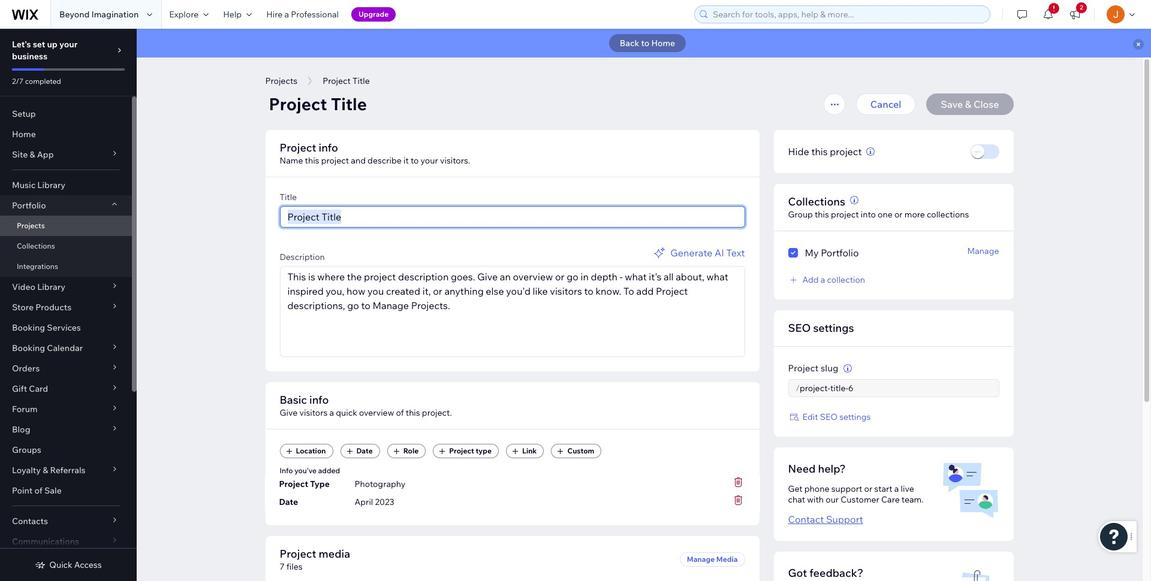 Task type: locate. For each thing, give the bounding box(es) containing it.
home right "back"
[[651, 38, 675, 49]]

your inside project info name this project and describe it to your visitors.
[[421, 155, 438, 166]]

this right name
[[305, 155, 319, 166]]

0 horizontal spatial of
[[34, 486, 43, 496]]

project inside project info name this project and describe it to your visitors.
[[280, 141, 316, 155]]

1 horizontal spatial projects
[[265, 76, 297, 86]]

2 booking from the top
[[12, 343, 45, 354]]

project right projects button
[[323, 76, 351, 86]]

or inside get phone support or start a live chat with our customer care team.
[[864, 484, 872, 495]]

0 vertical spatial or
[[895, 209, 903, 220]]

project up name
[[280, 141, 316, 155]]

0 vertical spatial date
[[356, 447, 373, 456]]

project right hide
[[830, 146, 862, 158]]

my portfolio
[[805, 247, 859, 259]]

collections up group
[[788, 195, 845, 209]]

& right site
[[30, 149, 35, 160]]

edit seo settings button
[[788, 412, 871, 423]]

0 vertical spatial home
[[651, 38, 675, 49]]

basic info give visitors a quick overview of this project.
[[280, 393, 452, 419]]

Search for tools, apps, help & more... field
[[709, 6, 986, 23]]

1 vertical spatial or
[[864, 484, 872, 495]]

music library
[[12, 180, 65, 191]]

1 vertical spatial to
[[411, 155, 419, 166]]

booking inside booking calendar dropdown button
[[12, 343, 45, 354]]

into
[[861, 209, 876, 220]]

manage
[[967, 246, 999, 257], [687, 555, 715, 564]]

point of sale
[[12, 486, 62, 496]]

project title button
[[317, 72, 376, 90]]

of left sale
[[34, 486, 43, 496]]

april
[[355, 497, 373, 508]]

0 horizontal spatial date
[[279, 497, 298, 508]]

settings up 'slug'
[[813, 321, 854, 335]]

booking up 'orders'
[[12, 343, 45, 354]]

info for basic info
[[309, 393, 329, 407]]

0 vertical spatial library
[[37, 180, 65, 191]]

collections
[[788, 195, 845, 209], [17, 242, 55, 251]]

info you've added
[[280, 466, 340, 475]]

upgrade button
[[351, 7, 396, 22]]

project left and
[[321, 155, 349, 166]]

1 vertical spatial title
[[331, 94, 367, 115]]

1 vertical spatial collections
[[17, 242, 55, 251]]

manage down collections
[[967, 246, 999, 257]]

project inside project info name this project and describe it to your visitors.
[[321, 155, 349, 166]]

0 vertical spatial project title
[[323, 76, 370, 86]]

beyond
[[59, 9, 90, 20]]

1 horizontal spatial to
[[641, 38, 650, 49]]

of right overview
[[396, 408, 404, 419]]

or
[[895, 209, 903, 220], [864, 484, 872, 495]]

info inside project info name this project and describe it to your visitors.
[[319, 141, 338, 155]]

1 vertical spatial manage
[[687, 555, 715, 564]]

1 horizontal spatial &
[[43, 465, 48, 476]]

1 library from the top
[[37, 180, 65, 191]]

manage inside button
[[687, 555, 715, 564]]

project type button
[[433, 444, 499, 459]]

0 horizontal spatial to
[[411, 155, 419, 166]]

media
[[319, 547, 350, 561]]

0 vertical spatial projects
[[265, 76, 297, 86]]

collections up integrations
[[17, 242, 55, 251]]

projects inside sidebar element
[[17, 221, 45, 230]]

your right up
[[59, 39, 78, 50]]

none checkbox containing my portfolio
[[788, 246, 999, 260]]

date up photography
[[356, 447, 373, 456]]

gift card button
[[0, 379, 132, 399]]

project type
[[449, 447, 492, 456]]

settings right edit
[[840, 412, 871, 423]]

0 horizontal spatial manage
[[687, 555, 715, 564]]

2/7
[[12, 77, 23, 86]]

booking for booking calendar
[[12, 343, 45, 354]]

0 vertical spatial title
[[353, 76, 370, 86]]

communications button
[[0, 532, 132, 552]]

None checkbox
[[788, 246, 999, 260]]

0 horizontal spatial seo
[[788, 321, 811, 335]]

1 vertical spatial booking
[[12, 343, 45, 354]]

seo
[[788, 321, 811, 335], [820, 412, 838, 423]]

library up portfolio dropdown button
[[37, 180, 65, 191]]

access
[[74, 560, 102, 571]]

home inside back to home button
[[651, 38, 675, 49]]

projects
[[265, 76, 297, 86], [17, 221, 45, 230]]

1 horizontal spatial manage
[[967, 246, 999, 257]]

7
[[280, 562, 285, 573]]

more
[[905, 209, 925, 220]]

or right one
[[895, 209, 903, 220]]

info inside 'basic info give visitors a quick overview of this project.'
[[309, 393, 329, 407]]

1 horizontal spatial date
[[356, 447, 373, 456]]

custom button
[[551, 444, 602, 459]]

library inside popup button
[[37, 282, 65, 293]]

or left start
[[864, 484, 872, 495]]

edit
[[803, 412, 818, 423]]

0 vertical spatial manage
[[967, 246, 999, 257]]

/
[[796, 383, 800, 394]]

back to home
[[620, 38, 675, 49]]

0 vertical spatial &
[[30, 149, 35, 160]]

professional
[[291, 9, 339, 20]]

project
[[323, 76, 351, 86], [269, 94, 327, 115], [280, 141, 316, 155], [788, 363, 819, 374], [449, 447, 474, 456], [279, 479, 308, 490], [280, 547, 316, 561]]

library for music library
[[37, 180, 65, 191]]

& for loyalty
[[43, 465, 48, 476]]

1 vertical spatial &
[[43, 465, 48, 476]]

project down info
[[279, 479, 308, 490]]

a inside get phone support or start a live chat with our customer care team.
[[894, 484, 899, 495]]

you've
[[295, 466, 317, 475]]

a inside 'basic info give visitors a quick overview of this project.'
[[329, 408, 334, 419]]

home down setup
[[12, 129, 36, 140]]

portfolio up add a collection
[[821, 247, 859, 259]]

a left quick
[[329, 408, 334, 419]]

media
[[716, 555, 738, 564]]

1 horizontal spatial of
[[396, 408, 404, 419]]

portfolio button
[[0, 195, 132, 216]]

0 vertical spatial of
[[396, 408, 404, 419]]

1 horizontal spatial your
[[421, 155, 438, 166]]

project info name this project and describe it to your visitors.
[[280, 141, 470, 166]]

1 horizontal spatial portfolio
[[821, 247, 859, 259]]

get phone support or start a live chat with our customer care team.
[[788, 484, 924, 505]]

this
[[811, 146, 828, 158], [305, 155, 319, 166], [815, 209, 829, 220], [406, 408, 420, 419]]

add a collection
[[803, 275, 865, 285]]

1 booking from the top
[[12, 323, 45, 333]]

to right "back"
[[641, 38, 650, 49]]

projects for projects link
[[17, 221, 45, 230]]

this right group
[[815, 209, 829, 220]]

to inside project info name this project and describe it to your visitors.
[[411, 155, 419, 166]]

1 horizontal spatial home
[[651, 38, 675, 49]]

your right it
[[421, 155, 438, 166]]

of inside sidebar element
[[34, 486, 43, 496]]

hire a professional
[[266, 9, 339, 20]]

0 vertical spatial booking
[[12, 323, 45, 333]]

project left type
[[449, 447, 474, 456]]

1 horizontal spatial collections
[[788, 195, 845, 209]]

group this project into one or more collections
[[788, 209, 969, 220]]

0 horizontal spatial or
[[864, 484, 872, 495]]

project title inside button
[[323, 76, 370, 86]]

setup link
[[0, 104, 132, 124]]

collections inside sidebar element
[[17, 242, 55, 251]]

Title field
[[284, 207, 741, 227]]

seo up project slug on the bottom right of page
[[788, 321, 811, 335]]

& for site
[[30, 149, 35, 160]]

0 horizontal spatial portfolio
[[12, 200, 46, 211]]

my
[[805, 247, 819, 259]]

with
[[807, 495, 824, 505]]

1 vertical spatial portfolio
[[821, 247, 859, 259]]

project up files
[[280, 547, 316, 561]]

portfolio down music
[[12, 200, 46, 211]]

1 horizontal spatial or
[[895, 209, 903, 220]]

1 vertical spatial of
[[34, 486, 43, 496]]

0 vertical spatial your
[[59, 39, 78, 50]]

1 vertical spatial date
[[279, 497, 298, 508]]

booking inside booking services link
[[12, 323, 45, 333]]

of
[[396, 408, 404, 419], [34, 486, 43, 496]]

this right hide
[[811, 146, 828, 158]]

project left into
[[831, 209, 859, 220]]

our
[[826, 495, 839, 505]]

customer
[[841, 495, 880, 505]]

2 library from the top
[[37, 282, 65, 293]]

library
[[37, 180, 65, 191], [37, 282, 65, 293]]

1 vertical spatial projects
[[17, 221, 45, 230]]

1 vertical spatial your
[[421, 155, 438, 166]]

0 horizontal spatial &
[[30, 149, 35, 160]]

gift card
[[12, 384, 48, 395]]

seo right edit
[[820, 412, 838, 423]]

collections
[[927, 209, 969, 220]]

seo settings
[[788, 321, 854, 335]]

project type
[[279, 479, 330, 490]]

your inside let's set up your business
[[59, 39, 78, 50]]

back to home button
[[609, 34, 686, 52]]

portfolio
[[12, 200, 46, 211], [821, 247, 859, 259]]

date down "project type"
[[279, 497, 298, 508]]

support
[[826, 514, 863, 526]]

point of sale link
[[0, 481, 132, 501]]

business
[[12, 51, 47, 62]]

0 vertical spatial portfolio
[[12, 200, 46, 211]]

date
[[356, 447, 373, 456], [279, 497, 298, 508]]

generate
[[671, 247, 713, 259]]

project down projects button
[[269, 94, 327, 115]]

orders button
[[0, 359, 132, 379]]

site & app
[[12, 149, 54, 160]]

1 vertical spatial home
[[12, 129, 36, 140]]

0 vertical spatial info
[[319, 141, 338, 155]]

projects link
[[0, 216, 132, 236]]

2 vertical spatial title
[[280, 192, 297, 203]]

a left live
[[894, 484, 899, 495]]

type
[[310, 479, 330, 490]]

need
[[788, 462, 816, 476]]

video library
[[12, 282, 65, 293]]

0 horizontal spatial projects
[[17, 221, 45, 230]]

0 horizontal spatial home
[[12, 129, 36, 140]]

home
[[651, 38, 675, 49], [12, 129, 36, 140]]

your
[[59, 39, 78, 50], [421, 155, 438, 166]]

0 horizontal spatial your
[[59, 39, 78, 50]]

site
[[12, 149, 28, 160]]

edit seo settings
[[803, 412, 871, 423]]

booking down store
[[12, 323, 45, 333]]

text
[[726, 247, 745, 259]]

projects inside button
[[265, 76, 297, 86]]

set
[[33, 39, 45, 50]]

manage left media
[[687, 555, 715, 564]]

1 vertical spatial settings
[[840, 412, 871, 423]]

contacts button
[[0, 511, 132, 532]]

portfolio inside dropdown button
[[12, 200, 46, 211]]

to right it
[[411, 155, 419, 166]]

this left project.
[[406, 408, 420, 419]]

& right "loyalty"
[[43, 465, 48, 476]]

help button
[[216, 0, 259, 29]]

1 vertical spatial library
[[37, 282, 65, 293]]

and
[[351, 155, 366, 166]]

library up 'products'
[[37, 282, 65, 293]]

a right hire
[[284, 9, 289, 20]]

0 vertical spatial to
[[641, 38, 650, 49]]

help
[[223, 9, 242, 20]]

1 horizontal spatial seo
[[820, 412, 838, 423]]

1 vertical spatial info
[[309, 393, 329, 407]]

0 horizontal spatial collections
[[17, 242, 55, 251]]



Task type: describe. For each thing, give the bounding box(es) containing it.
booking calendar
[[12, 343, 83, 354]]

project inside "project media 7 files"
[[280, 547, 316, 561]]

project slug
[[788, 363, 839, 374]]

got feedback?
[[788, 567, 864, 580]]

setup
[[12, 109, 36, 119]]

care
[[881, 495, 900, 505]]

referrals
[[50, 465, 85, 476]]

back
[[620, 38, 639, 49]]

title inside button
[[353, 76, 370, 86]]

blog
[[12, 425, 30, 435]]

manage media button
[[680, 553, 745, 567]]

2 button
[[1062, 0, 1088, 29]]

point
[[12, 486, 33, 496]]

gift
[[12, 384, 27, 395]]

files
[[286, 562, 303, 573]]

custom
[[567, 447, 594, 456]]

project for group this project into one or more collections
[[831, 209, 859, 220]]

completed
[[25, 77, 61, 86]]

home inside home "link"
[[12, 129, 36, 140]]

store products button
[[0, 297, 132, 318]]

forum button
[[0, 399, 132, 420]]

2
[[1080, 4, 1083, 11]]

cancel
[[870, 98, 901, 110]]

basic
[[280, 393, 307, 407]]

up
[[47, 39, 57, 50]]

manage button
[[967, 246, 999, 257]]

manage media
[[687, 555, 738, 564]]

collections link
[[0, 236, 132, 257]]

manage for manage
[[967, 246, 999, 257]]

library for video library
[[37, 282, 65, 293]]

video
[[12, 282, 35, 293]]

link button
[[506, 444, 544, 459]]

quick
[[49, 560, 72, 571]]

loyalty & referrals button
[[0, 460, 132, 481]]

description
[[280, 252, 325, 263]]

one
[[878, 209, 893, 220]]

0 vertical spatial seo
[[788, 321, 811, 335]]

let's set up your business
[[12, 39, 78, 62]]

project-title field
[[800, 380, 995, 397]]

this inside project info name this project and describe it to your visitors.
[[305, 155, 319, 166]]

phone
[[804, 484, 830, 495]]

name
[[280, 155, 303, 166]]

video library button
[[0, 277, 132, 297]]

photography
[[355, 479, 406, 490]]

project for hide this project
[[830, 146, 862, 158]]

visitors
[[299, 408, 328, 419]]

back to home alert
[[137, 29, 1151, 58]]

loyalty
[[12, 465, 41, 476]]

generate ai text
[[671, 247, 745, 259]]

quick access button
[[35, 560, 102, 571]]

get
[[788, 484, 803, 495]]

app
[[37, 149, 54, 160]]

1 vertical spatial project title
[[269, 94, 367, 115]]

quick access
[[49, 560, 102, 571]]

integrations
[[17, 262, 58, 271]]

need help?
[[788, 462, 846, 476]]

chat
[[788, 495, 805, 505]]

to inside button
[[641, 38, 650, 49]]

slug
[[821, 363, 839, 374]]

describe
[[368, 155, 402, 166]]

booking services link
[[0, 318, 132, 338]]

a right add
[[821, 275, 825, 285]]

add a collection button
[[788, 275, 865, 285]]

forum
[[12, 404, 38, 415]]

info for project info
[[319, 141, 338, 155]]

project up "/"
[[788, 363, 819, 374]]

contact support
[[788, 514, 863, 526]]

booking calendar button
[[0, 338, 132, 359]]

date inside button
[[356, 447, 373, 456]]

booking for booking services
[[12, 323, 45, 333]]

start
[[874, 484, 893, 495]]

contact
[[788, 514, 824, 526]]

cancel button
[[856, 94, 916, 115]]

home link
[[0, 124, 132, 145]]

projects button
[[259, 72, 303, 90]]

add
[[803, 275, 819, 285]]

sidebar element
[[0, 29, 137, 582]]

card
[[29, 384, 48, 395]]

got
[[788, 567, 807, 580]]

this inside 'basic info give visitors a quick overview of this project.'
[[406, 408, 420, 419]]

projects for projects button
[[265, 76, 297, 86]]

ai
[[715, 247, 724, 259]]

calendar
[[47, 343, 83, 354]]

2023
[[375, 497, 394, 508]]

communications
[[12, 537, 79, 547]]

of inside 'basic info give visitors a quick overview of this project.'
[[396, 408, 404, 419]]

info
[[280, 466, 293, 475]]

1 vertical spatial seo
[[820, 412, 838, 423]]

0 vertical spatial collections
[[788, 195, 845, 209]]

help?
[[818, 462, 846, 476]]

blog button
[[0, 420, 132, 440]]

orders
[[12, 363, 40, 374]]

sale
[[44, 486, 62, 496]]

products
[[35, 302, 71, 313]]

collection
[[827, 275, 865, 285]]

team.
[[902, 495, 924, 505]]

manage for manage media
[[687, 555, 715, 564]]

0 vertical spatial settings
[[813, 321, 854, 335]]

explore
[[169, 9, 199, 20]]

Description text field
[[280, 267, 744, 357]]

live
[[901, 484, 914, 495]]

booking services
[[12, 323, 81, 333]]

quick
[[336, 408, 357, 419]]



Task type: vqa. For each thing, say whether or not it's contained in the screenshot.
Got
yes



